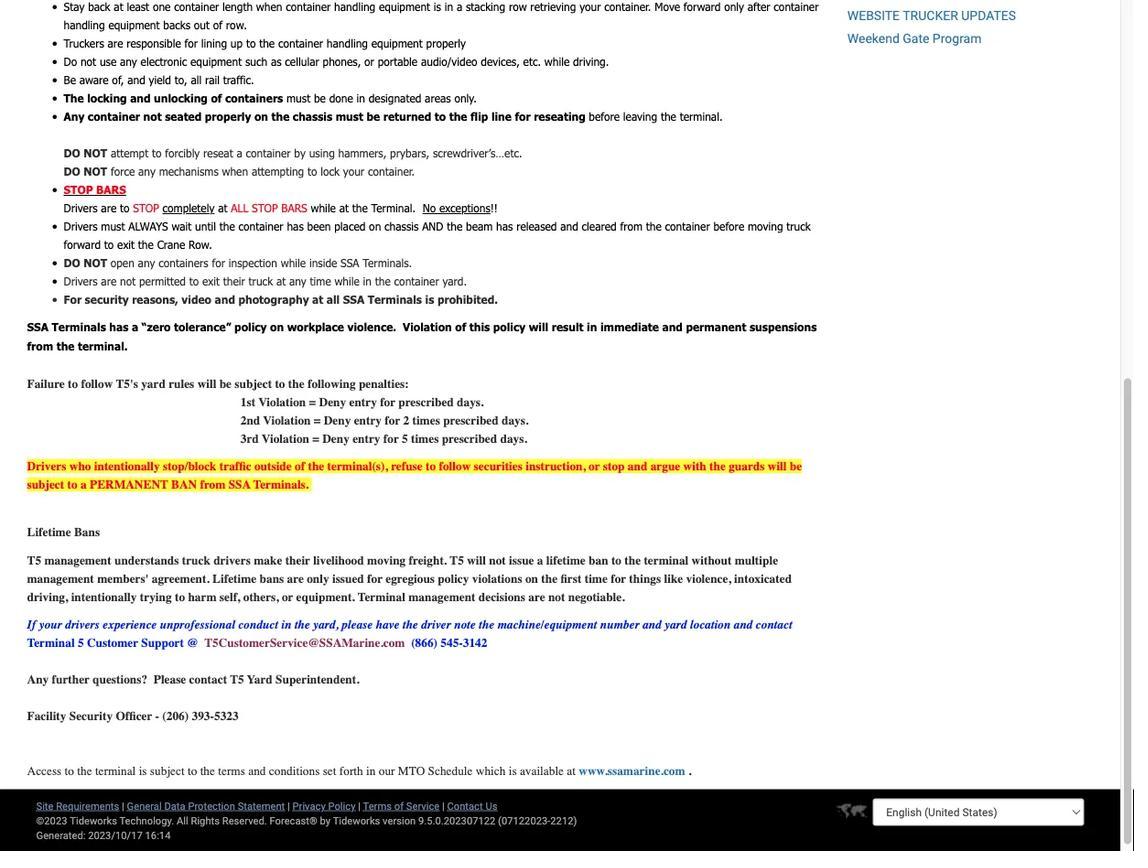 Task type: vqa. For each thing, say whether or not it's contained in the screenshot.
right the Any
yes



Task type: describe. For each thing, give the bounding box(es) containing it.
only inside t5 management understands truck drivers make their livelihood moving freight. t5 will not issue a lifetime ban to the terminal without multiple management members' agreement. lifetime bans are only issued for egregious policy violations on the first time for things like violence, intoxicated driving, intentionally trying to harm self, others, or equipment. terminal management decisions are not negotiable.
[[307, 573, 329, 587]]

of inside site requirements | general data protection statement | privacy policy | terms of service | contact us ©2023 tideworks technology. all rights reserved. forecast® by tideworks version 9.5.0.202307122 (07122023-2212) generated: 2023/10/17 16:14
[[395, 801, 404, 813]]

the right have
[[403, 618, 418, 633]]

1 vertical spatial properly
[[205, 111, 251, 124]]

2212)
[[551, 816, 577, 828]]

rules
[[169, 377, 194, 391]]

the up t5customerservice@ssamarine.com on the bottom left
[[295, 618, 310, 633]]

the up things
[[625, 554, 641, 568]]

the right leaving
[[661, 111, 677, 124]]

1 vertical spatial times
[[411, 432, 439, 446]]

intentionally inside t5 management understands truck drivers make their livelihood moving freight. t5 will not issue a lifetime ban to the terminal without multiple management members' agreement. lifetime bans are only issued for egregious policy violations on the first time for things like violence, intoxicated driving, intentionally trying to harm self, others, or equipment. terminal management decisions are not negotiable.
[[71, 591, 137, 605]]

driving.
[[573, 56, 609, 69]]

be inside drivers who intentionally stop/block traffic outside of the terminal(s), refuse to follow securities instruction, or stop and argue with the guards will be subject to a permanent ban from ssa terminals.
[[790, 460, 803, 474]]

security
[[69, 710, 113, 724]]

forcibly
[[165, 147, 200, 160]]

in left our
[[366, 765, 376, 779]]

follow inside failure to follow t5's yard rules will be subject to the following penalties: 1st violation = deny entry for prescribed days. 2nd violation = deny entry for 2 times prescribed days. 3rd violation = deny entry for 5 times prescribed days.
[[81, 377, 113, 391]]

0 horizontal spatial chassis
[[293, 111, 333, 124]]

any up photography
[[289, 275, 307, 289]]

website
[[848, 8, 900, 23]]

to up video
[[189, 275, 199, 289]]

and inside ssa terminals has a "zero tolerance" policy on workplace violence.  violation of this policy will result in immediate and permanent suspensions from the terminal.
[[663, 321, 683, 335]]

2 vertical spatial management
[[409, 591, 476, 605]]

time inside t5 management understands truck drivers make their livelihood moving freight. t5 will not issue a lifetime ban to the terminal without multiple management members' agreement. lifetime bans are only issued for egregious policy violations on the first time for things like violence, intoxicated driving, intentionally trying to harm self, others, or equipment. terminal management decisions are not negotiable.
[[585, 573, 608, 587]]

row
[[509, 1, 527, 14]]

properly inside stay back at least one container length when container handling equipment is in a stacking row retrieving your container. move forward only after container handling equipment backs out of row. truckers are responsible for lining up to the container handling equipment properly do not use any electronic equipment such as cellular phones, or portable audio/video devices, etc. while driving. be aware of, and yield to, all rail traffic. the locking and unlocking of containers must be done in designated areas only.
[[426, 37, 466, 51]]

not down "first" at the bottom of the page
[[549, 591, 566, 605]]

0 horizontal spatial stop
[[64, 184, 93, 197]]

and right terms
[[248, 765, 266, 779]]

will inside drivers who intentionally stop/block traffic outside of the terminal(s), refuse to follow securities instruction, or stop and argue with the guards will be subject to a permanent ban from ssa terminals.
[[768, 460, 787, 474]]

while up been
[[311, 202, 336, 215]]

1 horizontal spatial stop
[[133, 202, 159, 215]]

do
[[64, 56, 77, 69]]

violation right 2nd
[[263, 414, 311, 428]]

to down who
[[67, 478, 78, 492]]

the right until
[[220, 220, 235, 234]]

the up '3142'
[[479, 618, 495, 633]]

must inside stop bars drivers are to stop completely at all stop bars while at the terminal. no exceptions !! drivers must always wait until the container has been placed on chassis and the beam has released and cleared from the container before moving truck forward to exit the crane row. do not open any containers for inspection while inside ssa terminals. drivers are not permitted to exit their truck at any time while in the container yard. for security reasons, video and photography at all ssa terminals is prohibited.
[[101, 220, 125, 234]]

their inside stop bars drivers are to stop completely at all stop bars while at the terminal. no exceptions !! drivers must always wait until the container has been placed on chassis and the beam has released and cleared from the container before moving truck forward to exit the crane row. do not open any containers for inspection while inside ssa terminals. drivers are not permitted to exit their truck at any time while in the container yard. for security reasons, video and photography at all ssa terminals is prohibited.
[[223, 275, 245, 289]]

exceptions
[[440, 202, 491, 215]]

site requirements | general data protection statement | privacy policy | terms of service | contact us ©2023 tideworks technology. all rights reserved. forecast® by tideworks version 9.5.0.202307122 (07122023-2212) generated: 2023/10/17 16:14
[[36, 801, 577, 842]]

bans
[[74, 526, 100, 540]]

backs
[[163, 19, 191, 32]]

drivers who intentionally stop/block traffic outside of the terminal(s), refuse to follow securities instruction, or stop and argue with the guards will be subject to a permanent ban from ssa terminals.
[[27, 460, 803, 492]]

access to the terminal is subject to the terms and conditions set forth in our mto schedule which is available at www.ssamarine.com .
[[27, 765, 692, 779]]

weekend gate program link
[[848, 32, 982, 47]]

at left all
[[218, 202, 228, 215]]

at up photography
[[277, 275, 286, 289]]

the down only.
[[449, 111, 468, 124]]

a inside t5 management understands truck drivers make their livelihood moving freight. t5 will not issue a lifetime ban to the terminal without multiple management members' agreement. lifetime bans are only issued for egregious policy violations on the first time for things like violence, intoxicated driving, intentionally trying to harm self, others, or equipment. terminal management decisions are not negotiable.
[[537, 554, 544, 568]]

the up "placed"
[[352, 202, 368, 215]]

not left seated
[[143, 111, 162, 124]]

policy inside t5 management understands truck drivers make their livelihood moving freight. t5 will not issue a lifetime ban to the terminal without multiple management members' agreement. lifetime bans are only issued for egregious policy violations on the first time for things like violence, intoxicated driving, intentionally trying to harm self, others, or equipment. terminal management decisions are not negotiable.
[[438, 573, 469, 587]]

ssa inside drivers who intentionally stop/block traffic outside of the terminal(s), refuse to follow securities instruction, or stop and argue with the guards will be subject to a permanent ban from ssa terminals.
[[229, 478, 251, 492]]

ssa terminals has a "zero tolerance" policy on workplace violence.  violation of this policy will result in immediate and permanent suspensions from the terminal.
[[27, 321, 817, 354]]

number
[[601, 618, 640, 633]]

must inside stay back at least one container length when container handling equipment is in a stacking row retrieving your container. move forward only after container handling equipment backs out of row. truckers are responsible for lining up to the container handling equipment properly do not use any electronic equipment such as cellular phones, or portable audio/video devices, etc. while driving. be aware of, and yield to, all rail traffic. the locking and unlocking of containers must be done in designated areas only.
[[287, 92, 311, 106]]

back
[[88, 1, 110, 14]]

to right failure
[[68, 377, 78, 391]]

9.5.0.202307122
[[419, 816, 496, 828]]

at up workplace
[[312, 294, 324, 307]]

privacy policy link
[[293, 801, 356, 813]]

a inside ssa terminals has a "zero tolerance" policy on workplace violence.  violation of this policy will result in immediate and permanent suspensions from the terminal.
[[132, 321, 138, 335]]

2
[[403, 414, 410, 428]]

container. inside do not attempt to forcibly reseat a container by using hammers, prybars, screwdriver's…etc. do not force any mechanisms when attempting to lock your container.
[[368, 166, 415, 179]]

violation up outside
[[262, 432, 310, 446]]

2 vertical spatial entry
[[353, 432, 381, 446]]

and left cleared
[[561, 220, 579, 234]]

1 vertical spatial days.
[[502, 414, 529, 428]]

and right of,
[[128, 74, 145, 87]]

us
[[486, 801, 498, 813]]

while left inside
[[281, 257, 306, 270]]

to right "ban"
[[612, 554, 622, 568]]

all inside stop bars drivers are to stop completely at all stop bars while at the terminal. no exceptions !! drivers must always wait until the container has been placed on chassis and the beam has released and cleared from the container before moving truck forward to exit the crane row. do not open any containers for inspection while inside ssa terminals. drivers are not permitted to exit their truck at any time while in the container yard. for security reasons, video and photography at all ssa terminals is prohibited.
[[327, 294, 340, 307]]

3 | from the left
[[358, 801, 361, 813]]

16:14
[[145, 830, 171, 842]]

before inside stop bars drivers are to stop completely at all stop bars while at the terminal. no exceptions !! drivers must always wait until the container has been placed on chassis and the beam has released and cleared from the container before moving truck forward to exit the crane row. do not open any containers for inspection while inside ssa terminals. drivers are not permitted to exit their truck at any time while in the container yard. for security reasons, video and photography at all ssa terminals is prohibited.
[[714, 220, 745, 234]]

tideworks
[[333, 816, 380, 828]]

0 horizontal spatial policy
[[235, 321, 267, 335]]

no
[[423, 202, 436, 215]]

of down rail
[[211, 92, 222, 106]]

cleared
[[582, 220, 617, 234]]

following
[[308, 377, 356, 391]]

will inside ssa terminals has a "zero tolerance" policy on workplace violence.  violation of this policy will result in immediate and permanent suspensions from the terminal.
[[529, 321, 549, 335]]

this
[[470, 321, 490, 335]]

follow inside drivers who intentionally stop/block traffic outside of the terminal(s), refuse to follow securities instruction, or stop and argue with the guards will be subject to a permanent ban from ssa terminals.
[[439, 460, 471, 474]]

2023/10/17
[[88, 830, 143, 842]]

is inside stop bars drivers are to stop completely at all stop bars while at the terminal. no exceptions !! drivers must always wait until the container has been placed on chassis and the beam has released and cleared from the container before moving truck forward to exit the crane row. do not open any containers for inspection while inside ssa terminals. drivers are not permitted to exit their truck at any time while in the container yard. for security reasons, video and photography at all ssa terminals is prohibited.
[[426, 294, 434, 307]]

drivers inside t5 management understands truck drivers make their livelihood moving freight. t5 will not issue a lifetime ban to the terminal without multiple management members' agreement. lifetime bans are only issued for egregious policy violations on the first time for things like violence, intoxicated driving, intentionally trying to harm self, others, or equipment. terminal management decisions are not negotiable.
[[214, 554, 251, 568]]

hammers,
[[338, 147, 387, 160]]

moving inside t5 management understands truck drivers make their livelihood moving freight. t5 will not issue a lifetime ban to the terminal without multiple management members' agreement. lifetime bans are only issued for egregious policy violations on the first time for things like violence, intoxicated driving, intentionally trying to harm self, others, or equipment. terminal management decisions are not negotiable.
[[367, 554, 406, 568]]

only.
[[455, 92, 477, 106]]

2 vertical spatial handling
[[327, 37, 368, 51]]

is up general
[[139, 765, 147, 779]]

and right number at right bottom
[[643, 618, 662, 633]]

to up general data protection statement link
[[188, 765, 197, 779]]

general
[[127, 801, 162, 813]]

permitted
[[139, 275, 186, 289]]

terminals inside ssa terminals has a "zero tolerance" policy on workplace violence.  violation of this policy will result in immediate and permanent suspensions from the terminal.
[[52, 321, 106, 335]]

are down force
[[101, 202, 117, 215]]

for left 2
[[385, 414, 401, 428]]

leaving
[[624, 111, 658, 124]]

terminal.
[[371, 202, 416, 215]]

their inside t5 management understands truck drivers make their livelihood moving freight. t5 will not issue a lifetime ban to the terminal without multiple management members' agreement. lifetime bans are only issued for egregious policy violations on the first time for things like violence, intoxicated driving, intentionally trying to harm self, others, or equipment. terminal management decisions are not negotiable.
[[285, 554, 310, 568]]

aware
[[79, 74, 109, 87]]

moving inside stop bars drivers are to stop completely at all stop bars while at the terminal. no exceptions !! drivers must always wait until the container has been placed on chassis and the beam has released and cleared from the container before moving truck forward to exit the crane row. do not open any containers for inspection while inside ssa terminals. drivers are not permitted to exit their truck at any time while in the container yard. for security reasons, video and photography at all ssa terminals is prohibited.
[[748, 220, 784, 234]]

1 vertical spatial deny
[[324, 414, 351, 428]]

your inside if your drivers experience unprofessional conduct in the yard, please have the driver note the machine/equipment number and yard location and contact terminal 5 customer support @ t5customerservice@ssamarine.com (866) 545-3142
[[39, 618, 62, 633]]

such
[[245, 56, 268, 69]]

responsible
[[127, 37, 181, 51]]

if your drivers experience unprofessional conduct in the yard, please have the driver note the machine/equipment number and yard location and contact terminal 5 customer support @ t5customerservice@ssamarine.com (866) 545-3142
[[27, 618, 793, 651]]

in inside ssa terminals has a "zero tolerance" policy on workplace violence.  violation of this policy will result in immediate and permanent suspensions from the terminal.
[[587, 321, 598, 335]]

www.ssamarine.com link
[[579, 765, 686, 779]]

1 vertical spatial contact
[[189, 674, 227, 688]]

machine/equipment
[[498, 618, 597, 633]]

forth
[[340, 765, 363, 779]]

the right 'with'
[[710, 460, 726, 474]]

at inside stay back at least one container length when container handling equipment is in a stacking row retrieving your container. move forward only after container handling equipment backs out of row. truckers are responsible for lining up to the container handling equipment properly do not use any electronic equipment such as cellular phones, or portable audio/video devices, etc. while driving. be aware of, and yield to, all rail traffic. the locking and unlocking of containers must be done in designated areas only.
[[114, 1, 123, 14]]

or inside stay back at least one container length when container handling equipment is in a stacking row retrieving your container. move forward only after container handling equipment backs out of row. truckers are responsible for lining up to the container handling equipment properly do not use any electronic equipment such as cellular phones, or portable audio/video devices, etc. while driving. be aware of, and yield to, all rail traffic. the locking and unlocking of containers must be done in designated areas only.
[[365, 56, 375, 69]]

2 vertical spatial days.
[[501, 432, 527, 446]]

2 do from the top
[[64, 166, 80, 179]]

will inside t5 management understands truck drivers make their livelihood moving freight. t5 will not issue a lifetime ban to the terminal without multiple management members' agreement. lifetime bans are only issued for egregious policy violations on the first time for things like violence, intoxicated driving, intentionally trying to harm self, others, or equipment. terminal management decisions are not negotiable.
[[467, 554, 486, 568]]

the down the always
[[138, 239, 154, 252]]

for right line
[[515, 111, 531, 124]]

not inside stop bars drivers are to stop completely at all stop bars while at the terminal. no exceptions !! drivers must always wait until the container has been placed on chassis and the beam has released and cleared from the container before moving truck forward to exit the crane row. do not open any containers for inspection while inside ssa terminals. drivers are not permitted to exit their truck at any time while in the container yard. for security reasons, video and photography at all ssa terminals is prohibited.
[[120, 275, 136, 289]]

for inside stay back at least one container length when container handling equipment is in a stacking row retrieving your container. move forward only after container handling equipment backs out of row. truckers are responsible for lining up to the container handling equipment properly do not use any electronic equipment such as cellular phones, or portable audio/video devices, etc. while driving. be aware of, and yield to, all rail traffic. the locking and unlocking of containers must be done in designated areas only.
[[185, 37, 198, 51]]

row.
[[189, 239, 212, 252]]

1 vertical spatial =
[[314, 414, 321, 428]]

any right open
[[138, 257, 155, 270]]

ssa right inside
[[341, 257, 359, 270]]

and
[[422, 220, 444, 234]]

flip
[[471, 111, 489, 124]]

to down areas
[[435, 111, 446, 124]]

completely
[[163, 202, 215, 215]]

the down exceptions
[[447, 220, 463, 234]]

subject inside failure to follow t5's yard rules will be subject to the following penalties: 1st violation = deny entry for prescribed days. 2nd violation = deny entry for 2 times prescribed days. 3rd violation = deny entry for 5 times prescribed days.
[[235, 377, 272, 391]]

of inside ssa terminals has a "zero tolerance" policy on workplace violence.  violation of this policy will result in immediate and permanent suspensions from the terminal.
[[455, 321, 466, 335]]

to left forcibly
[[152, 147, 162, 160]]

0 horizontal spatial lifetime
[[27, 526, 71, 540]]

the up ssa terminals has a "zero tolerance" policy on workplace violence.  violation of this policy will result in immediate and permanent suspensions from the terminal.
[[375, 275, 391, 289]]

terminal inside t5 management understands truck drivers make their livelihood moving freight. t5 will not issue a lifetime ban to the terminal without multiple management members' agreement. lifetime bans are only issued for egregious policy violations on the first time for things like violence, intoxicated driving, intentionally trying to harm self, others, or equipment. terminal management decisions are not negotiable.
[[644, 554, 689, 568]]

and down yield
[[130, 92, 151, 106]]

failure to follow t5's yard rules will be subject to the following penalties: 1st violation = deny entry for prescribed days. 2nd violation = deny entry for 2 times prescribed days. 3rd violation = deny entry for 5 times prescribed days.
[[27, 377, 529, 446]]

rail
[[205, 74, 220, 87]]

to right access
[[65, 765, 74, 779]]

2 horizontal spatial stop
[[252, 202, 278, 215]]

to up the always
[[120, 202, 130, 215]]

1 vertical spatial must
[[336, 111, 364, 124]]

to left following
[[275, 377, 285, 391]]

(206)
[[162, 710, 189, 724]]

2 horizontal spatial policy
[[493, 321, 526, 335]]

in left stacking
[[445, 1, 454, 14]]

ssa up workplace
[[343, 294, 365, 307]]

available
[[520, 765, 564, 779]]

to left the lock
[[308, 166, 317, 179]]

on down the such
[[255, 111, 268, 124]]

truck inside t5 management understands truck drivers make their livelihood moving freight. t5 will not issue a lifetime ban to the terminal without multiple management members' agreement. lifetime bans are only issued for egregious policy violations on the first time for things like violence, intoxicated driving, intentionally trying to harm self, others, or equipment. terminal management decisions are not negotiable.
[[182, 554, 211, 568]]

make
[[254, 554, 282, 568]]

generated:
[[36, 830, 86, 842]]

0 vertical spatial =
[[309, 396, 316, 410]]

others,
[[243, 591, 279, 605]]

2 vertical spatial subject
[[150, 765, 185, 779]]

intoxicated
[[735, 573, 792, 587]]

©2023 tideworks
[[36, 816, 117, 828]]

lifetime inside t5 management understands truck drivers make their livelihood moving freight. t5 will not issue a lifetime ban to the terminal without multiple management members' agreement. lifetime bans are only issued for egregious policy violations on the first time for things like violence, intoxicated driving, intentionally trying to harm self, others, or equipment. terminal management decisions are not negotiable.
[[213, 573, 257, 587]]

unprofessional
[[160, 618, 235, 633]]

0 vertical spatial handling
[[334, 1, 376, 14]]

up
[[231, 37, 243, 51]]

at right available
[[567, 765, 576, 779]]

agreement.
[[152, 573, 210, 587]]

to up open
[[104, 239, 114, 252]]

2 horizontal spatial has
[[497, 220, 513, 234]]

0 vertical spatial times
[[413, 414, 440, 428]]

for right issued
[[367, 573, 383, 587]]

yard
[[247, 674, 273, 688]]

1 vertical spatial bars
[[282, 202, 308, 215]]

forward inside stay back at least one container length when container handling equipment is in a stacking row retrieving your container. move forward only after container handling equipment backs out of row. truckers are responsible for lining up to the container handling equipment properly do not use any electronic equipment such as cellular phones, or portable audio/video devices, etc. while driving. be aware of, and yield to, all rail traffic. the locking and unlocking of containers must be done in designated areas only.
[[684, 1, 721, 14]]

2 horizontal spatial t5
[[450, 554, 464, 568]]

1 do from the top
[[64, 147, 80, 160]]

2 vertical spatial deny
[[323, 432, 350, 446]]

1 horizontal spatial truck
[[249, 275, 273, 289]]

in right done
[[357, 92, 365, 106]]

for up refuse at left
[[384, 432, 399, 446]]

0 vertical spatial days.
[[457, 396, 484, 410]]

the inside stay back at least one container length when container handling equipment is in a stacking row retrieving your container. move forward only after container handling equipment backs out of row. truckers are responsible for lining up to the container handling equipment properly do not use any electronic equipment such as cellular phones, or portable audio/video devices, etc. while driving. be aware of, and yield to, all rail traffic. the locking and unlocking of containers must be done in designated areas only.
[[259, 37, 275, 51]]

for left things
[[611, 573, 627, 587]]

for down penalties:
[[380, 396, 396, 410]]

0 vertical spatial exit
[[117, 239, 135, 252]]

545-
[[441, 637, 463, 651]]

0 vertical spatial entry
[[349, 396, 377, 410]]

2 horizontal spatial truck
[[787, 220, 811, 234]]

reseating
[[534, 111, 586, 124]]

data
[[164, 801, 186, 813]]

terminal. inside ssa terminals has a "zero tolerance" policy on workplace violence.  violation of this policy will result in immediate and permanent suspensions from the terminal.
[[78, 340, 128, 354]]

experience
[[103, 618, 157, 633]]

inspection
[[229, 257, 278, 270]]

will inside failure to follow t5's yard rules will be subject to the following penalties: 1st violation = deny entry for prescribed days. 2nd violation = deny entry for 2 times prescribed days. 3rd violation = deny entry for 5 times prescribed days.
[[198, 377, 217, 391]]

rights
[[191, 816, 220, 828]]

.
[[689, 765, 692, 779]]

facility security officer - (206) 393-5323
[[27, 710, 239, 724]]

not up violations
[[489, 554, 506, 568]]

to right refuse at left
[[426, 460, 436, 474]]

terms of service link
[[363, 801, 440, 813]]

1 vertical spatial handling
[[64, 19, 105, 32]]

at up "placed"
[[340, 202, 349, 215]]

our
[[379, 765, 395, 779]]

guards
[[729, 460, 765, 474]]

the up do not attempt to forcibly reseat a container by using hammers, prybars, screwdriver's…etc. do not force any mechanisms when attempting to lock your container.
[[272, 111, 290, 124]]

has inside ssa terminals has a "zero tolerance" policy on workplace violence.  violation of this policy will result in immediate and permanent suspensions from the terminal.
[[109, 321, 129, 335]]

container inside do not attempt to forcibly reseat a container by using hammers, prybars, screwdriver's…etc. do not force any mechanisms when attempting to lock your container.
[[246, 147, 291, 160]]

which
[[476, 765, 506, 779]]

subject inside drivers who intentionally stop/block traffic outside of the terminal(s), refuse to follow securities instruction, or stop and argue with the guards will be subject to a permanent ban from ssa terminals.
[[27, 478, 64, 492]]

2 vertical spatial =
[[313, 432, 320, 446]]

0 vertical spatial prescribed
[[399, 396, 454, 410]]

location
[[690, 618, 731, 633]]

0 horizontal spatial t5
[[27, 554, 41, 568]]

support
[[141, 637, 184, 651]]

393-
[[192, 710, 214, 724]]

1 vertical spatial management
[[27, 573, 94, 587]]

result
[[552, 321, 584, 335]]

0 vertical spatial deny
[[319, 396, 346, 410]]

site
[[36, 801, 54, 813]]

phones,
[[323, 56, 361, 69]]

the right cleared
[[646, 220, 662, 234]]

members'
[[97, 573, 149, 587]]



Task type: locate. For each thing, give the bounding box(es) containing it.
0 vertical spatial terminal
[[358, 591, 406, 605]]

reasons,
[[132, 294, 178, 307]]

5 inside failure to follow t5's yard rules will be subject to the following penalties: 1st violation = deny entry for prescribed days. 2nd violation = deny entry for 2 times prescribed days. 3rd violation = deny entry for 5 times prescribed days.
[[402, 432, 408, 446]]

livelihood
[[313, 554, 364, 568]]

length
[[223, 1, 253, 14]]

a inside drivers who intentionally stop/block traffic outside of the terminal(s), refuse to follow securities instruction, or stop and argue with the guards will be subject to a permanent ban from ssa terminals.
[[81, 478, 87, 492]]

and right location
[[734, 618, 753, 633]]

0 vertical spatial 5
[[402, 432, 408, 446]]

container. inside stay back at least one container length when container handling equipment is in a stacking row retrieving your container. move forward only after container handling equipment backs out of row. truckers are responsible for lining up to the container handling equipment properly do not use any electronic equipment such as cellular phones, or portable audio/video devices, etc. while driving. be aware of, and yield to, all rail traffic. the locking and unlocking of containers must be done in designated areas only.
[[605, 1, 652, 14]]

do up for
[[64, 257, 80, 270]]

0 horizontal spatial container.
[[368, 166, 415, 179]]

truckers
[[64, 37, 104, 51]]

any left further
[[27, 674, 49, 688]]

0 vertical spatial or
[[365, 56, 375, 69]]

containers down traffic.
[[225, 92, 283, 106]]

by left the using
[[294, 147, 306, 160]]

1 horizontal spatial your
[[343, 166, 365, 179]]

t5 left yard
[[230, 674, 244, 688]]

in inside stop bars drivers are to stop completely at all stop bars while at the terminal. no exceptions !! drivers must always wait until the container has been placed on chassis and the beam has released and cleared from the container before moving truck forward to exit the crane row. do not open any containers for inspection while inside ssa terminals. drivers are not permitted to exit their truck at any time while in the container yard. for security reasons, video and photography at all ssa terminals is prohibited.
[[363, 275, 372, 289]]

0 horizontal spatial drivers
[[65, 618, 100, 633]]

0 vertical spatial your
[[580, 1, 601, 14]]

time down inside
[[310, 275, 331, 289]]

of right out
[[213, 19, 223, 32]]

0 horizontal spatial terminal.
[[78, 340, 128, 354]]

will
[[529, 321, 549, 335], [198, 377, 217, 391], [768, 460, 787, 474], [467, 554, 486, 568]]

0 horizontal spatial terminal
[[95, 765, 136, 779]]

0 horizontal spatial truck
[[182, 554, 211, 568]]

has down security
[[109, 321, 129, 335]]

subject up lifetime bans
[[27, 478, 64, 492]]

1 not from the top
[[84, 147, 107, 160]]

2 vertical spatial do
[[64, 257, 80, 270]]

1 horizontal spatial by
[[320, 816, 331, 828]]

from
[[620, 220, 643, 234], [27, 340, 53, 354], [200, 478, 226, 492]]

multiple
[[735, 554, 779, 568]]

2 vertical spatial not
[[84, 257, 107, 270]]

4 | from the left
[[442, 801, 445, 813]]

0 vertical spatial do
[[64, 147, 80, 160]]

any
[[120, 56, 137, 69], [138, 166, 156, 179], [138, 257, 155, 270], [289, 275, 307, 289]]

lock
[[321, 166, 340, 179]]

entry left 2
[[354, 414, 382, 428]]

truck
[[787, 220, 811, 234], [249, 275, 273, 289], [182, 554, 211, 568]]

customer
[[87, 637, 138, 651]]

| up 9.5.0.202307122
[[442, 801, 445, 813]]

1 vertical spatial when
[[222, 166, 248, 179]]

by inside do not attempt to forcibly reseat a container by using hammers, prybars, screwdriver's…etc. do not force any mechanisms when attempting to lock your container.
[[294, 147, 306, 160]]

1 vertical spatial entry
[[354, 414, 382, 428]]

all up workplace
[[327, 294, 340, 307]]

not left open
[[84, 257, 107, 270]]

designated
[[369, 92, 422, 106]]

management up driver
[[409, 591, 476, 605]]

or inside t5 management understands truck drivers make their livelihood moving freight. t5 will not issue a lifetime ban to the terminal without multiple management members' agreement. lifetime bans are only issued for egregious policy violations on the first time for things like violence, intoxicated driving, intentionally trying to harm self, others, or equipment. terminal management decisions are not negotiable.
[[282, 591, 293, 605]]

outside
[[255, 460, 292, 474]]

are right bans
[[287, 573, 304, 587]]

violation inside ssa terminals has a "zero tolerance" policy on workplace violence.  violation of this policy will result in immediate and permanent suspensions from the terminal.
[[403, 321, 452, 335]]

is left stacking
[[434, 1, 441, 14]]

will right rules in the left of the page
[[198, 377, 217, 391]]

to inside stay back at least one container length when container handling equipment is in a stacking row retrieving your container. move forward only after container handling equipment backs out of row. truckers are responsible for lining up to the container handling equipment properly do not use any electronic equipment such as cellular phones, or portable audio/video devices, etc. while driving. be aware of, and yield to, all rail traffic. the locking and unlocking of containers must be done in designated areas only.
[[246, 37, 256, 51]]

be inside failure to follow t5's yard rules will be subject to the following penalties: 1st violation = deny entry for prescribed days. 2nd violation = deny entry for 2 times prescribed days. 3rd violation = deny entry for 5 times prescribed days.
[[220, 377, 232, 391]]

and right video
[[215, 294, 235, 307]]

of inside drivers who intentionally stop/block traffic outside of the terminal(s), refuse to follow securities instruction, or stop and argue with the guards will be subject to a permanent ban from ssa terminals.
[[295, 460, 305, 474]]

intentionally down members'
[[71, 591, 137, 605]]

is
[[434, 1, 441, 14], [426, 294, 434, 307], [139, 765, 147, 779], [509, 765, 517, 779]]

website trucker updates weekend gate program
[[848, 8, 1017, 47]]

0 vertical spatial bars
[[96, 184, 126, 197]]

forward right move
[[684, 1, 721, 14]]

2 vertical spatial truck
[[182, 554, 211, 568]]

forecast®
[[270, 816, 318, 828]]

do inside stop bars drivers are to stop completely at all stop bars while at the terminal. no exceptions !! drivers must always wait until the container has been placed on chassis and the beam has released and cleared from the container before moving truck forward to exit the crane row. do not open any containers for inspection while inside ssa terminals. drivers are not permitted to exit their truck at any time while in the container yard. for security reasons, video and photography at all ssa terminals is prohibited.
[[64, 257, 80, 270]]

be inside stay back at least one container length when container handling equipment is in a stacking row retrieving your container. move forward only after container handling equipment backs out of row. truckers are responsible for lining up to the container handling equipment properly do not use any electronic equipment such as cellular phones, or portable audio/video devices, etc. while driving. be aware of, and yield to, all rail traffic. the locking and unlocking of containers must be done in designated areas only.
[[314, 92, 326, 106]]

1 horizontal spatial terminal.
[[680, 111, 723, 124]]

a left the "zero
[[132, 321, 138, 335]]

containers down crane
[[159, 257, 209, 270]]

while down inside
[[335, 275, 360, 289]]

subject up 1st
[[235, 377, 272, 391]]

be
[[314, 92, 326, 106], [367, 111, 380, 124], [220, 377, 232, 391], [790, 460, 803, 474]]

to down 'agreement.'
[[175, 591, 185, 605]]

containers inside stay back at least one container length when container handling equipment is in a stacking row retrieving your container. move forward only after container handling equipment backs out of row. truckers are responsible for lining up to the container handling equipment properly do not use any electronic equipment such as cellular phones, or portable audio/video devices, etc. while driving. be aware of, and yield to, all rail traffic. the locking and unlocking of containers must be done in designated areas only.
[[225, 92, 283, 106]]

portable
[[378, 56, 418, 69]]

are up security
[[101, 275, 117, 289]]

schedule
[[428, 765, 473, 779]]

for inside stop bars drivers are to stop completely at all stop bars while at the terminal. no exceptions !! drivers must always wait until the container has been placed on chassis and the beam has released and cleared from the container before moving truck forward to exit the crane row. do not open any containers for inspection while inside ssa terminals. drivers are not permitted to exit their truck at any time while in the container yard. for security reasons, video and photography at all ssa terminals is prohibited.
[[212, 257, 225, 270]]

time inside stop bars drivers are to stop completely at all stop bars while at the terminal. no exceptions !! drivers must always wait until the container has been placed on chassis and the beam has released and cleared from the container before moving truck forward to exit the crane row. do not open any containers for inspection while inside ssa terminals. drivers are not permitted to exit their truck at any time while in the container yard. for security reasons, video and photography at all ssa terminals is prohibited.
[[310, 275, 331, 289]]

a inside do not attempt to forcibly reseat a container by using hammers, prybars, screwdriver's…etc. do not force any mechanisms when attempting to lock your container.
[[237, 147, 242, 160]]

1 horizontal spatial exit
[[202, 275, 220, 289]]

if
[[27, 618, 36, 633]]

when inside do not attempt to forcibly reseat a container by using hammers, prybars, screwdriver's…etc. do not force any mechanisms when attempting to lock your container.
[[222, 166, 248, 179]]

is inside stay back at least one container length when container handling equipment is in a stacking row retrieving your container. move forward only after container handling equipment backs out of row. truckers are responsible for lining up to the container handling equipment properly do not use any electronic equipment such as cellular phones, or portable audio/video devices, etc. while driving. be aware of, and yield to, all rail traffic. the locking and unlocking of containers must be done in designated areas only.
[[434, 1, 441, 14]]

0 horizontal spatial all
[[191, 74, 202, 87]]

areas
[[425, 92, 451, 106]]

terminal down "if"
[[27, 637, 75, 651]]

while inside stay back at least one container length when container handling equipment is in a stacking row retrieving your container. move forward only after container handling equipment backs out of row. truckers are responsible for lining up to the container handling equipment properly do not use any electronic equipment such as cellular phones, or portable audio/video devices, etc. while driving. be aware of, and yield to, all rail traffic. the locking and unlocking of containers must be done in designated areas only.
[[545, 56, 570, 69]]

1 vertical spatial subject
[[27, 478, 64, 492]]

only inside stay back at least one container length when container handling equipment is in a stacking row retrieving your container. move forward only after container handling equipment backs out of row. truckers are responsible for lining up to the container handling equipment properly do not use any electronic equipment such as cellular phones, or portable audio/video devices, etc. while driving. be aware of, and yield to, all rail traffic. the locking and unlocking of containers must be done in designated areas only.
[[725, 1, 745, 14]]

conduct
[[238, 618, 278, 633]]

terminals up ssa terminals has a "zero tolerance" policy on workplace violence.  violation of this policy will result in immediate and permanent suspensions from the terminal.
[[368, 294, 422, 307]]

always
[[128, 220, 168, 234]]

0 horizontal spatial moving
[[367, 554, 406, 568]]

any inside do not attempt to forcibly reseat a container by using hammers, prybars, screwdriver's…etc. do not force any mechanisms when attempting to lock your container.
[[138, 166, 156, 179]]

from right cleared
[[620, 220, 643, 234]]

row.
[[226, 19, 247, 32]]

1 horizontal spatial any
[[64, 111, 85, 124]]

only left after
[[725, 1, 745, 14]]

0 vertical spatial intentionally
[[94, 460, 160, 474]]

bans
[[260, 573, 284, 587]]

and right immediate
[[663, 321, 683, 335]]

1 horizontal spatial all
[[327, 294, 340, 307]]

ssa
[[341, 257, 359, 270], [343, 294, 365, 307], [27, 321, 48, 335], [229, 478, 251, 492]]

driver
[[421, 618, 451, 633]]

0 vertical spatial must
[[287, 92, 311, 106]]

from right ban
[[200, 478, 226, 492]]

program
[[933, 32, 982, 47]]

2 vertical spatial prescribed
[[442, 432, 497, 446]]

2 vertical spatial from
[[200, 478, 226, 492]]

by down privacy policy link
[[320, 816, 331, 828]]

your inside do not attempt to forcibly reseat a container by using hammers, prybars, screwdriver's…etc. do not force any mechanisms when attempting to lock your container.
[[343, 166, 365, 179]]

please
[[154, 674, 186, 688]]

any inside stay back at least one container length when container handling equipment is in a stacking row retrieving your container. move forward only after container handling equipment backs out of row. truckers are responsible for lining up to the container handling equipment properly do not use any electronic equipment such as cellular phones, or portable audio/video devices, etc. while driving. be aware of, and yield to, all rail traffic. the locking and unlocking of containers must be done in designated areas only.
[[120, 56, 137, 69]]

1 horizontal spatial properly
[[426, 37, 466, 51]]

0 vertical spatial forward
[[684, 1, 721, 14]]

drivers inside if your drivers experience unprofessional conduct in the yard, please have the driver note the machine/equipment number and yard location and contact terminal 5 customer support @ t5customerservice@ssamarine.com (866) 545-3142
[[65, 618, 100, 633]]

all inside stay back at least one container length when container handling equipment is in a stacking row retrieving your container. move forward only after container handling equipment backs out of row. truckers are responsible for lining up to the container handling equipment properly do not use any electronic equipment such as cellular phones, or portable audio/video devices, etc. while driving. be aware of, and yield to, all rail traffic. the locking and unlocking of containers must be done in designated areas only.
[[191, 74, 202, 87]]

drivers inside drivers who intentionally stop/block traffic outside of the terminal(s), refuse to follow securities instruction, or stop and argue with the guards will be subject to a permanent ban from ssa terminals.
[[27, 460, 66, 474]]

devices,
[[481, 56, 520, 69]]

terminals inside stop bars drivers are to stop completely at all stop bars while at the terminal. no exceptions !! drivers must always wait until the container has been placed on chassis and the beam has released and cleared from the container before moving truck forward to exit the crane row. do not open any containers for inspection while inside ssa terminals. drivers are not permitted to exit their truck at any time while in the container yard. for security reasons, video and photography at all ssa terminals is prohibited.
[[368, 294, 422, 307]]

version
[[383, 816, 416, 828]]

on right "placed"
[[369, 220, 381, 234]]

1 vertical spatial their
[[285, 554, 310, 568]]

all
[[231, 202, 249, 215]]

violation right 1st
[[259, 396, 306, 410]]

chassis down terminal.
[[385, 220, 419, 234]]

t5 up driving,
[[27, 554, 41, 568]]

the
[[64, 92, 84, 106]]

1 horizontal spatial policy
[[438, 573, 469, 587]]

entry down penalties:
[[349, 396, 377, 410]]

terminal inside if your drivers experience unprofessional conduct in the yard, please have the driver note the machine/equipment number and yard location and contact terminal 5 customer support @ t5customerservice@ssamarine.com (866) 545-3142
[[27, 637, 75, 651]]

one
[[153, 1, 171, 14]]

5
[[402, 432, 408, 446], [78, 637, 84, 651]]

1 vertical spatial intentionally
[[71, 591, 137, 605]]

2 horizontal spatial subject
[[235, 377, 272, 391]]

not
[[84, 147, 107, 160], [84, 166, 107, 179], [84, 257, 107, 270]]

superintendent.
[[276, 674, 360, 688]]

0 vertical spatial from
[[620, 220, 643, 234]]

1 horizontal spatial t5
[[230, 674, 244, 688]]

understands
[[115, 554, 179, 568]]

terminals. inside drivers who intentionally stop/block traffic outside of the terminal(s), refuse to follow securities instruction, or stop and argue with the guards will be subject to a permanent ban from ssa terminals.
[[253, 478, 309, 492]]

0 horizontal spatial has
[[109, 321, 129, 335]]

times
[[413, 414, 440, 428], [411, 432, 439, 446]]

video
[[182, 294, 212, 307]]

instruction,
[[526, 460, 586, 474]]

the inside failure to follow t5's yard rules will be subject to the following penalties: 1st violation = deny entry for prescribed days. 2nd violation = deny entry for 2 times prescribed days. 3rd violation = deny entry for 5 times prescribed days.
[[288, 377, 305, 391]]

permanent
[[686, 321, 747, 335]]

stay back at least one container length when container handling equipment is in a stacking row retrieving your container. move forward only after container handling equipment backs out of row. truckers are responsible for lining up to the container handling equipment properly do not use any electronic equipment such as cellular phones, or portable audio/video devices, etc. while driving. be aware of, and yield to, all rail traffic. the locking and unlocking of containers must be done in designated areas only.
[[64, 1, 819, 106]]

containers inside stop bars drivers are to stop completely at all stop bars while at the terminal. no exceptions !! drivers must always wait until the container has been placed on chassis and the beam has released and cleared from the container before moving truck forward to exit the crane row. do not open any containers for inspection while inside ssa terminals. drivers are not permitted to exit their truck at any time while in the container yard. for security reasons, video and photography at all ssa terminals is prohibited.
[[159, 257, 209, 270]]

1 vertical spatial exit
[[202, 275, 220, 289]]

will right guards
[[768, 460, 787, 474]]

on inside ssa terminals has a "zero tolerance" policy on workplace violence.  violation of this policy will result in immediate and permanent suspensions from the terminal.
[[270, 321, 284, 335]]

ssa inside ssa terminals has a "zero tolerance" policy on workplace violence.  violation of this policy will result in immediate and permanent suspensions from the terminal.
[[27, 321, 48, 335]]

locking
[[87, 92, 127, 106]]

policy down 'freight.'
[[438, 573, 469, 587]]

a left stacking
[[457, 1, 463, 14]]

terminal. right leaving
[[680, 111, 723, 124]]

are up the use
[[108, 37, 123, 51]]

2 vertical spatial must
[[101, 220, 125, 234]]

on inside stop bars drivers are to stop completely at all stop bars while at the terminal. no exceptions !! drivers must always wait until the container has been placed on chassis and the beam has released and cleared from the container before moving truck forward to exit the crane row. do not open any containers for inspection while inside ssa terminals. drivers are not permitted to exit their truck at any time while in the container yard. for security reasons, video and photography at all ssa terminals is prohibited.
[[369, 220, 381, 234]]

| left general
[[122, 801, 124, 813]]

0 vertical spatial moving
[[748, 220, 784, 234]]

terminal.
[[680, 111, 723, 124], [78, 340, 128, 354]]

are up machine/equipment
[[529, 591, 545, 605]]

0 horizontal spatial before
[[589, 111, 620, 124]]

2 vertical spatial or
[[282, 591, 293, 605]]

drivers up "customer"
[[65, 618, 100, 633]]

0 vertical spatial before
[[589, 111, 620, 124]]

0 vertical spatial management
[[44, 554, 111, 568]]

1 horizontal spatial container.
[[605, 1, 652, 14]]

in right 'result'
[[587, 321, 598, 335]]

set
[[323, 765, 337, 779]]

suspensions
[[750, 321, 817, 335]]

the left terms
[[200, 765, 215, 779]]

from inside drivers who intentionally stop/block traffic outside of the terminal(s), refuse to follow securities instruction, or stop and argue with the guards will be subject to a permanent ban from ssa terminals.
[[200, 478, 226, 492]]

failure
[[27, 377, 65, 391]]

in inside if your drivers experience unprofessional conduct in the yard, please have the driver note the machine/equipment number and yard location and contact terminal 5 customer support @ t5customerservice@ssamarine.com (866) 545-3142
[[281, 618, 292, 633]]

out
[[194, 19, 210, 32]]

their right make
[[285, 554, 310, 568]]

force
[[111, 166, 135, 179]]

1 horizontal spatial terminals
[[368, 294, 422, 307]]

all right to,
[[191, 74, 202, 87]]

penalties:
[[359, 377, 409, 391]]

5 down 2
[[402, 432, 408, 446]]

in
[[445, 1, 454, 14], [357, 92, 365, 106], [363, 275, 372, 289], [587, 321, 598, 335], [281, 618, 292, 633], [366, 765, 376, 779]]

from inside ssa terminals has a "zero tolerance" policy on workplace violence.  violation of this policy will result in immediate and permanent suspensions from the terminal.
[[27, 340, 53, 354]]

container
[[174, 1, 219, 14], [286, 1, 331, 14], [774, 1, 819, 14], [278, 37, 323, 51], [88, 111, 140, 124], [246, 147, 291, 160], [239, 220, 284, 234], [666, 220, 711, 234], [394, 275, 439, 289]]

your down "hammers,"
[[343, 166, 365, 179]]

chassis inside stop bars drivers are to stop completely at all stop bars while at the terminal. no exceptions !! drivers must always wait until the container has been placed on chassis and the beam has released and cleared from the container before moving truck forward to exit the crane row. do not open any containers for inspection while inside ssa terminals. drivers are not permitted to exit their truck at any time while in the container yard. for security reasons, video and photography at all ssa terminals is prohibited.
[[385, 220, 419, 234]]

t5
[[27, 554, 41, 568], [450, 554, 464, 568], [230, 674, 244, 688]]

for down out
[[185, 37, 198, 51]]

is right which
[[509, 765, 517, 779]]

be
[[64, 74, 76, 87]]

the left terminal(s),
[[308, 460, 324, 474]]

self,
[[220, 591, 240, 605]]

further
[[52, 674, 90, 688]]

while right etc.
[[545, 56, 570, 69]]

terminals. down outside
[[253, 478, 309, 492]]

2 | from the left
[[288, 801, 290, 813]]

3 not from the top
[[84, 257, 107, 270]]

done
[[329, 92, 353, 106]]

time
[[310, 275, 331, 289], [585, 573, 608, 587]]

stacking
[[466, 1, 506, 14]]

1 vertical spatial terminal
[[27, 637, 75, 651]]

1 horizontal spatial has
[[287, 220, 304, 234]]

1 vertical spatial container.
[[368, 166, 415, 179]]

who
[[69, 460, 91, 474]]

contact
[[447, 801, 483, 813]]

exit up video
[[202, 275, 220, 289]]

contact inside if your drivers experience unprofessional conduct in the yard, please have the driver note the machine/equipment number and yard location and contact terminal 5 customer support @ t5customerservice@ssamarine.com (866) 545-3142
[[756, 618, 793, 633]]

1 vertical spatial by
[[320, 816, 331, 828]]

or left the stop
[[589, 460, 600, 474]]

yard inside failure to follow t5's yard rules will be subject to the following penalties: 1st violation = deny entry for prescribed days. 2nd violation = deny entry for 2 times prescribed days. 3rd violation = deny entry for 5 times prescribed days.
[[141, 377, 166, 391]]

3 do from the top
[[64, 257, 80, 270]]

intentionally inside drivers who intentionally stop/block traffic outside of the terminal(s), refuse to follow securities instruction, or stop and argue with the guards will be subject to a permanent ban from ssa terminals.
[[94, 460, 160, 474]]

on inside t5 management understands truck drivers make their livelihood moving freight. t5 will not issue a lifetime ban to the terminal without multiple management members' agreement. lifetime bans are only issued for egregious policy violations on the first time for things like violence, intoxicated driving, intentionally trying to harm self, others, or equipment. terminal management decisions are not negotiable.
[[526, 573, 539, 587]]

1 vertical spatial all
[[327, 294, 340, 307]]

1 vertical spatial or
[[589, 460, 600, 474]]

yard right t5's
[[141, 377, 166, 391]]

1 vertical spatial terminal
[[95, 765, 136, 779]]

mechanisms
[[159, 166, 219, 179]]

0 horizontal spatial forward
[[64, 239, 101, 252]]

or right phones,
[[365, 56, 375, 69]]

2 horizontal spatial or
[[589, 460, 600, 474]]

not left force
[[84, 166, 107, 179]]

a inside stay back at least one container length when container handling equipment is in a stacking row retrieving your container. move forward only after container handling equipment backs out of row. truckers are responsible for lining up to the container handling equipment properly do not use any electronic equipment such as cellular phones, or portable audio/video devices, etc. while driving. be aware of, and yield to, all rail traffic. the locking and unlocking of containers must be done in designated areas only.
[[457, 1, 463, 14]]

when inside stay back at least one container length when container handling equipment is in a stacking row retrieving your container. move forward only after container handling equipment backs out of row. truckers are responsible for lining up to the container handling equipment properly do not use any electronic equipment such as cellular phones, or portable audio/video devices, etc. while driving. be aware of, and yield to, all rail traffic. the locking and unlocking of containers must be done in designated areas only.
[[256, 1, 283, 14]]

0 horizontal spatial properly
[[205, 111, 251, 124]]

and right the stop
[[628, 460, 648, 474]]

a right reseat
[[237, 147, 242, 160]]

1 horizontal spatial 5
[[402, 432, 408, 446]]

forward inside stop bars drivers are to stop completely at all stop bars while at the terminal. no exceptions !! drivers must always wait until the container has been placed on chassis and the beam has released and cleared from the container before moving truck forward to exit the crane row. do not open any containers for inspection while inside ssa terminals. drivers are not permitted to exit their truck at any time while in the container yard. for security reasons, video and photography at all ssa terminals is prohibited.
[[64, 239, 101, 252]]

protection
[[188, 801, 235, 813]]

the up requirements
[[77, 765, 92, 779]]

1 | from the left
[[122, 801, 124, 813]]

as
[[271, 56, 282, 69]]

0 horizontal spatial subject
[[27, 478, 64, 492]]

2 not from the top
[[84, 166, 107, 179]]

days.
[[457, 396, 484, 410], [502, 414, 529, 428], [501, 432, 527, 446]]

0 vertical spatial by
[[294, 147, 306, 160]]

your right the retrieving
[[580, 1, 601, 14]]

1 vertical spatial only
[[307, 573, 329, 587]]

0 vertical spatial terminal.
[[680, 111, 723, 124]]

@
[[187, 637, 198, 651]]

0 vertical spatial yard
[[141, 377, 166, 391]]

the up as
[[259, 37, 275, 51]]

and
[[128, 74, 145, 87], [130, 92, 151, 106], [561, 220, 579, 234], [215, 294, 235, 307], [663, 321, 683, 335], [628, 460, 648, 474], [643, 618, 662, 633], [734, 618, 753, 633], [248, 765, 266, 779]]

lifetime left bans
[[27, 526, 71, 540]]

move
[[655, 1, 681, 14]]

be right rules in the left of the page
[[220, 377, 232, 391]]

5 inside if your drivers experience unprofessional conduct in the yard, please have the driver note the machine/equipment number and yard location and contact terminal 5 customer support @ t5customerservice@ssamarine.com (866) 545-3142
[[78, 637, 84, 651]]

2 horizontal spatial your
[[580, 1, 601, 14]]

yard inside if your drivers experience unprofessional conduct in the yard, please have the driver note the machine/equipment number and yard location and contact terminal 5 customer support @ t5customerservice@ssamarine.com (866) 545-3142
[[665, 618, 687, 633]]

(07122023-
[[498, 816, 551, 828]]

must down cellular
[[287, 92, 311, 106]]

from inside stop bars drivers are to stop completely at all stop bars while at the terminal. no exceptions !! drivers must always wait until the container has been placed on chassis and the beam has released and cleared from the container before moving truck forward to exit the crane row. do not open any containers for inspection while inside ssa terminals. drivers are not permitted to exit their truck at any time while in the container yard. for security reasons, video and photography at all ssa terminals is prohibited.
[[620, 220, 643, 234]]

1 vertical spatial moving
[[367, 554, 406, 568]]

cellular
[[285, 56, 319, 69]]

or inside drivers who intentionally stop/block traffic outside of the terminal(s), refuse to follow securities instruction, or stop and argue with the guards will be subject to a permanent ban from ssa terminals.
[[589, 460, 600, 474]]

1 vertical spatial prescribed
[[443, 414, 499, 428]]

0 vertical spatial all
[[191, 74, 202, 87]]

their down inspection
[[223, 275, 245, 289]]

the left "first" at the bottom of the page
[[542, 573, 558, 587]]

0 vertical spatial terminal
[[644, 554, 689, 568]]

2nd
[[241, 414, 260, 428]]

or
[[365, 56, 375, 69], [589, 460, 600, 474], [282, 591, 293, 605]]

any for any further questions?  please contact t5 yard superintendent.
[[27, 674, 49, 688]]

1 horizontal spatial drivers
[[214, 554, 251, 568]]

0 vertical spatial properly
[[426, 37, 466, 51]]

1 horizontal spatial time
[[585, 573, 608, 587]]

1 horizontal spatial contact
[[756, 618, 793, 633]]

policy right this
[[493, 321, 526, 335]]

any for any container not seated properly on the chassis must be returned to the flip line for reseating before leaving the terminal.
[[64, 111, 85, 124]]

requirements
[[56, 801, 119, 813]]

and inside drivers who intentionally stop/block traffic outside of the terminal(s), refuse to follow securities instruction, or stop and argue with the guards will be subject to a permanent ban from ssa terminals.
[[628, 460, 648, 474]]

terminal inside t5 management understands truck drivers make their livelihood moving freight. t5 will not issue a lifetime ban to the terminal without multiple management members' agreement. lifetime bans are only issued for egregious policy violations on the first time for things like violence, intoxicated driving, intentionally trying to harm self, others, or equipment. terminal management decisions are not negotiable.
[[358, 591, 406, 605]]

stop/block
[[163, 460, 217, 474]]

1 vertical spatial truck
[[249, 275, 273, 289]]

be down 'designated'
[[367, 111, 380, 124]]

note
[[454, 618, 476, 633]]

by inside site requirements | general data protection statement | privacy policy | terms of service | contact us ©2023 tideworks technology. all rights reserved. forecast® by tideworks version 9.5.0.202307122 (07122023-2212) generated: 2023/10/17 16:14
[[320, 816, 331, 828]]

traffic
[[220, 460, 252, 474]]

of left this
[[455, 321, 466, 335]]

decisions
[[479, 591, 526, 605]]

1 horizontal spatial subject
[[150, 765, 185, 779]]

0 horizontal spatial time
[[310, 275, 331, 289]]

contact us link
[[447, 801, 498, 813]]

by
[[294, 147, 306, 160], [320, 816, 331, 828]]

of,
[[112, 74, 124, 87]]

your inside stay back at least one container length when container handling equipment is in a stacking row retrieving your container. move forward only after container handling equipment backs out of row. truckers are responsible for lining up to the container handling equipment properly do not use any electronic equipment such as cellular phones, or portable audio/video devices, etc. while driving. be aware of, and yield to, all rail traffic. the locking and unlocking of containers must be done in designated areas only.
[[580, 1, 601, 14]]

not inside stop bars drivers are to stop completely at all stop bars while at the terminal. no exceptions !! drivers must always wait until the container has been placed on chassis and the beam has released and cleared from the container before moving truck forward to exit the crane row. do not open any containers for inspection while inside ssa terminals. drivers are not permitted to exit their truck at any time while in the container yard. for security reasons, video and photography at all ssa terminals is prohibited.
[[84, 257, 107, 270]]

1 horizontal spatial only
[[725, 1, 745, 14]]

your right "if"
[[39, 618, 62, 633]]

statement
[[238, 801, 285, 813]]

1 horizontal spatial must
[[287, 92, 311, 106]]

2 vertical spatial your
[[39, 618, 62, 633]]

0 horizontal spatial their
[[223, 275, 245, 289]]

when right length
[[256, 1, 283, 14]]

1 vertical spatial terminals.
[[253, 478, 309, 492]]

do left force
[[64, 166, 80, 179]]

0 horizontal spatial contact
[[189, 674, 227, 688]]

are inside stay back at least one container length when container handling equipment is in a stacking row retrieving your container. move forward only after container handling equipment backs out of row. truckers are responsible for lining up to the container handling equipment properly do not use any electronic equipment such as cellular phones, or portable audio/video devices, etc. while driving. be aware of, and yield to, all rail traffic. the locking and unlocking of containers must be done in designated areas only.
[[108, 37, 123, 51]]

beam
[[466, 220, 493, 234]]

1 horizontal spatial their
[[285, 554, 310, 568]]

1st
[[241, 396, 256, 410]]

terminals. inside stop bars drivers are to stop completely at all stop bars while at the terminal. no exceptions !! drivers must always wait until the container has been placed on chassis and the beam has released and cleared from the container before moving truck forward to exit the crane row. do not open any containers for inspection while inside ssa terminals. drivers are not permitted to exit their truck at any time while in the container yard. for security reasons, video and photography at all ssa terminals is prohibited.
[[363, 257, 412, 270]]

3142
[[463, 637, 488, 651]]

1 horizontal spatial follow
[[439, 460, 471, 474]]

0 horizontal spatial from
[[27, 340, 53, 354]]

the inside ssa terminals has a "zero tolerance" policy on workplace violence.  violation of this policy will result in immediate and permanent suspensions from the terminal.
[[56, 340, 75, 354]]

any right the use
[[120, 56, 137, 69]]

access
[[27, 765, 62, 779]]

terminal up "like"
[[644, 554, 689, 568]]

terms
[[363, 801, 392, 813]]

until
[[195, 220, 216, 234]]

ssa down traffic
[[229, 478, 251, 492]]

1 horizontal spatial terminal
[[358, 591, 406, 605]]

not inside stay back at least one container length when container handling equipment is in a stacking row retrieving your container. move forward only after container handling equipment backs out of row. truckers are responsible for lining up to the container handling equipment properly do not use any electronic equipment such as cellular phones, or portable audio/video devices, etc. while driving. be aware of, and yield to, all rail traffic. the locking and unlocking of containers must be done in designated areas only.
[[81, 56, 96, 69]]

subject up data
[[150, 765, 185, 779]]



